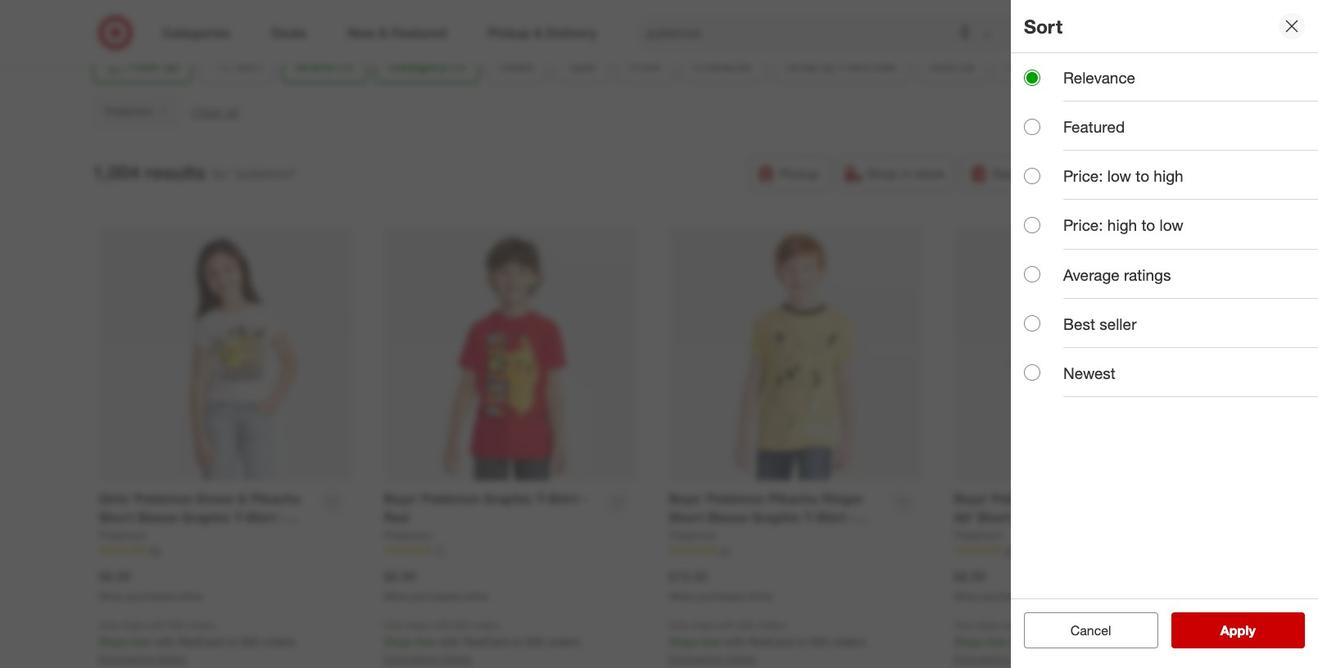 Task type: vqa. For each thing, say whether or not it's contained in the screenshot.


Task type: describe. For each thing, give the bounding box(es) containing it.
shirt inside boys' pokémon pikachu ringer short sleeve graphic t-shirt - yellow
[[817, 510, 847, 526]]

ships for girls' pokémon eevee & pikachu short sleeve graphic t-shirt - white
[[99, 635, 128, 649]]

pokémon for short
[[992, 491, 1051, 507]]

pokemon for girls' pokémon eevee & pikachu short sleeve graphic t-shirt - white
[[99, 529, 147, 542]]

(2)
[[164, 57, 179, 74]]

price: high to low
[[1064, 216, 1184, 235]]

character button
[[680, 48, 766, 84]]

franchise
[[839, 57, 895, 74]]

redcard for sleeve
[[178, 635, 224, 649]]

day
[[1030, 166, 1053, 182]]

pokemon inside 'button'
[[105, 104, 153, 118]]

93
[[150, 545, 161, 557]]

price: for price: high to low
[[1064, 216, 1104, 235]]

brand (1)
[[296, 57, 352, 74]]

sort inside dialog
[[1025, 14, 1063, 37]]

'gotta
[[1054, 491, 1093, 507]]

short inside girls' pokémon eevee & pikachu short sleeve graphic t-shirt - white
[[99, 510, 133, 526]]

ringer
[[823, 491, 864, 507]]

$8.99 when purchased online for short
[[954, 569, 1059, 603]]

catch
[[1097, 491, 1134, 507]]

shirt inside boys' pokémon graphic t-shirt - red
[[549, 491, 579, 507]]

boys' for boys' pokémon pikachu ringer short sleeve graphic t-shirt - yellow
[[669, 491, 703, 507]]

pokemon for boys' pokémon graphic t-shirt - red
[[384, 529, 432, 542]]

exclusions apply. button for boys' pokémon pikachu ringer short sleeve graphic t-shirt - yellow
[[669, 651, 758, 668]]

only ships with $35 orders ships free with redcard or $35 orders exclusions apply. for short
[[954, 619, 1151, 666]]

t- inside girls' pokémon eevee & pikachu short sleeve graphic t-shirt - white
[[234, 510, 246, 526]]

best
[[1064, 314, 1096, 333]]

ships for boys' pokémon graphic t-shirt - red
[[384, 635, 413, 649]]

ships for boys' pokémon pikachu ringer short sleeve graphic t-shirt - yellow
[[692, 619, 715, 632]]

44
[[720, 545, 731, 557]]

search button
[[1008, 15, 1048, 54]]

boys' for boys' pokémon 'gotta catch em all' short sleeve graphic t-shirt - black
[[954, 491, 989, 507]]

shop by franchise
[[786, 57, 895, 74]]

exclusions for girls' pokémon eevee & pikachu short sleeve graphic t-shirt - white
[[99, 652, 154, 666]]

- inside boys' pokémon pikachu ringer short sleeve graphic t-shirt - yellow
[[850, 510, 856, 526]]

shipping button
[[1121, 156, 1214, 192]]

average ratings
[[1064, 265, 1172, 284]]

free for boys' pokémon graphic t-shirt - red
[[416, 635, 436, 649]]

$8.99 for boys' pokémon graphic t-shirt - red
[[384, 569, 416, 585]]

pokemon button
[[93, 94, 182, 130]]

pokemon link for girls' pokémon eevee & pikachu short sleeve graphic t-shirt - white
[[99, 528, 147, 544]]

red
[[384, 510, 409, 526]]

clear all button
[[192, 103, 239, 122]]

0 horizontal spatial high
[[1108, 216, 1138, 235]]

sold
[[930, 57, 957, 74]]

cancel
[[1071, 623, 1112, 639]]

free for girls' pokémon eevee & pikachu short sleeve graphic t-shirt - white
[[131, 635, 151, 649]]

advertisement element
[[161, 0, 1145, 17]]

eevee
[[197, 491, 234, 507]]

price
[[630, 57, 660, 74]]

44 link
[[669, 544, 922, 558]]

shop in store
[[867, 166, 945, 182]]

redcard for red
[[464, 635, 509, 649]]

ratings
[[1125, 265, 1172, 284]]

pokémon for sleeve
[[135, 491, 193, 507]]

"pokemon"
[[232, 165, 297, 182]]

sort button
[[199, 48, 275, 84]]

apply. for red
[[442, 652, 473, 666]]

ships for boys' pokémon pikachu ringer short sleeve graphic t-shirt - yellow
[[669, 635, 698, 649]]

shop by franchise button
[[772, 48, 909, 84]]

to for low
[[1142, 216, 1156, 235]]

store
[[916, 166, 945, 182]]

shirt inside girls' pokémon eevee & pikachu short sleeve graphic t-shirt - white
[[246, 510, 276, 526]]

or for boys' pokémon pikachu ringer short sleeve graphic t-shirt - yellow
[[798, 635, 808, 649]]

yellow
[[669, 529, 709, 545]]

black
[[954, 529, 989, 545]]

207
[[1005, 545, 1022, 557]]

graphic inside boys' pokémon graphic t-shirt - red
[[484, 491, 533, 507]]

featured inside featured button
[[1009, 57, 1061, 74]]

boys' pokémon graphic t-shirt - red link
[[384, 490, 599, 528]]

by for shop
[[821, 57, 835, 74]]

in
[[902, 166, 912, 182]]

type button
[[553, 48, 609, 84]]

or for girls' pokémon eevee & pikachu short sleeve graphic t-shirt - white
[[227, 635, 238, 649]]

only for boys' pokémon pikachu ringer short sleeve graphic t-shirt - yellow
[[669, 619, 689, 632]]

boys' pokémon pikachu ringer short sleeve graphic t-shirt - yellow link
[[669, 490, 884, 545]]

- inside girls' pokémon eevee & pikachu short sleeve graphic t-shirt - white
[[280, 510, 285, 526]]

redcard for short
[[1034, 635, 1080, 649]]

free for boys' pokémon 'gotta catch em all' short sleeve graphic t-shirt - black
[[987, 635, 1006, 649]]

pickup
[[780, 166, 819, 182]]

77 link
[[384, 544, 637, 558]]

exclusions apply. button for boys' pokémon graphic t-shirt - red
[[384, 651, 473, 668]]

- inside boys' pokémon graphic t-shirt - red
[[582, 491, 588, 507]]

type
[[567, 57, 595, 74]]

filter (2)
[[129, 57, 179, 74]]

graphic inside boys' pokémon 'gotta catch em all' short sleeve graphic t-shirt - black
[[1060, 510, 1109, 526]]

$8.99 when purchased online for sleeve
[[99, 569, 203, 603]]

1 vertical spatial low
[[1160, 216, 1184, 235]]

filter (2) button
[[93, 48, 192, 84]]

What can we help you find? suggestions appear below search field
[[637, 15, 1020, 51]]

average
[[1064, 265, 1120, 284]]

price: for price: low to high
[[1064, 167, 1104, 185]]

sort dialog
[[1011, 0, 1319, 669]]

to for high
[[1136, 167, 1150, 185]]

all'
[[954, 510, 974, 526]]

graphic inside boys' pokémon pikachu ringer short sleeve graphic t-shirt - yellow
[[752, 510, 801, 526]]

shirt inside boys' pokémon 'gotta catch em all' short sleeve graphic t-shirt - black
[[1125, 510, 1155, 526]]

character
[[694, 57, 752, 74]]

short inside boys' pokémon pikachu ringer short sleeve graphic t-shirt - yellow
[[669, 510, 704, 526]]

brand
[[296, 57, 334, 74]]

apply
[[1221, 623, 1256, 639]]

online for short
[[1032, 591, 1059, 603]]

pokemon for boys' pokémon pikachu ringer short sleeve graphic t-shirt - yellow
[[669, 529, 718, 542]]

category (1)
[[389, 57, 465, 74]]

apply. for short
[[1012, 652, 1043, 666]]

category
[[389, 57, 446, 74]]

price: low to high
[[1064, 167, 1184, 185]]

when for boys' pokémon pikachu ringer short sleeve graphic t-shirt - yellow
[[669, 591, 695, 603]]

graphic inside girls' pokémon eevee & pikachu short sleeve graphic t-shirt - white
[[181, 510, 231, 526]]

pokemon link for boys' pokémon pikachu ringer short sleeve graphic t-shirt - yellow
[[669, 528, 718, 544]]

1 horizontal spatial high
[[1154, 167, 1184, 185]]



Task type: locate. For each thing, give the bounding box(es) containing it.
low down shipping button
[[1160, 216, 1184, 235]]

relevance
[[1064, 68, 1136, 87]]

when inside $10.00 when purchased online
[[669, 591, 695, 603]]

or for boys' pokémon graphic t-shirt - red
[[513, 635, 523, 649]]

2 $8.99 from the left
[[384, 569, 416, 585]]

0 horizontal spatial sort
[[236, 57, 261, 74]]

pokemon for boys' pokémon 'gotta catch em all' short sleeve graphic t-shirt - black
[[954, 529, 1003, 542]]

for
[[213, 165, 228, 182]]

2 horizontal spatial $8.99 when purchased online
[[954, 569, 1059, 603]]

online inside $10.00 when purchased online
[[747, 591, 773, 603]]

$8.99
[[99, 569, 131, 585], [384, 569, 416, 585], [954, 569, 986, 585]]

(1) for category (1)
[[450, 57, 465, 74]]

2 horizontal spatial short
[[977, 510, 1012, 526]]

pokémon up 77
[[422, 491, 480, 507]]

only for boys' pokémon graphic t-shirt - red
[[384, 619, 404, 632]]

&
[[238, 491, 247, 507]]

sleeve up 207
[[1016, 510, 1057, 526]]

1 boys' from the left
[[384, 491, 418, 507]]

(1) right brand
[[337, 57, 352, 74]]

$8.99 when purchased online for red
[[384, 569, 488, 603]]

4 when from the left
[[954, 591, 980, 603]]

by down what can we help you find? suggestions appear below search box
[[821, 57, 835, 74]]

2 pokémon from the left
[[422, 491, 480, 507]]

2 exclusions from the left
[[384, 652, 439, 666]]

4 only ships with $35 orders ships free with redcard or $35 orders exclusions apply. from the left
[[954, 619, 1151, 666]]

0 vertical spatial low
[[1108, 167, 1132, 185]]

0 horizontal spatial $8.99 when purchased online
[[99, 569, 203, 603]]

None radio
[[1025, 69, 1041, 86], [1025, 119, 1041, 135], [1025, 217, 1041, 234], [1025, 266, 1041, 283], [1025, 316, 1041, 332], [1025, 365, 1041, 381], [1025, 69, 1041, 86], [1025, 119, 1041, 135], [1025, 217, 1041, 234], [1025, 266, 1041, 283], [1025, 316, 1041, 332], [1025, 365, 1041, 381]]

sleeve
[[137, 510, 178, 526], [707, 510, 748, 526], [1016, 510, 1057, 526]]

or for boys' pokémon 'gotta catch em all' short sleeve graphic t-shirt - black
[[1083, 635, 1093, 649]]

apply. for sleeve
[[157, 652, 188, 666]]

1 pokémon from the left
[[135, 491, 193, 507]]

featured inside sort dialog
[[1064, 117, 1126, 136]]

short up 'yellow'
[[669, 510, 704, 526]]

low
[[1108, 167, 1132, 185], [1160, 216, 1184, 235]]

$8.99 for girls' pokémon eevee & pikachu short sleeve graphic t-shirt - white
[[99, 569, 131, 585]]

2 (1) from the left
[[450, 57, 465, 74]]

online for red
[[462, 591, 488, 603]]

sold by button
[[916, 48, 988, 84]]

when for boys' pokémon 'gotta catch em all' short sleeve graphic t-shirt - black
[[954, 591, 980, 603]]

0 horizontal spatial low
[[1108, 167, 1132, 185]]

1 pokemon link from the left
[[99, 528, 147, 544]]

1 apply. from the left
[[157, 652, 188, 666]]

1 by from the left
[[821, 57, 835, 74]]

1 only from the left
[[99, 619, 119, 632]]

2 only from the left
[[384, 619, 404, 632]]

pokemon down girls'
[[99, 529, 147, 542]]

1 online from the left
[[177, 591, 203, 603]]

clear
[[192, 104, 223, 121]]

1 horizontal spatial pikachu
[[769, 491, 819, 507]]

1 horizontal spatial shop
[[867, 166, 898, 182]]

t- inside boys' pokémon 'gotta catch em all' short sleeve graphic t-shirt - black
[[1113, 510, 1125, 526]]

high up price: high to low
[[1154, 167, 1184, 185]]

0 horizontal spatial short
[[99, 510, 133, 526]]

low right delivery
[[1108, 167, 1132, 185]]

all
[[227, 104, 239, 121]]

1 ships from the left
[[122, 619, 145, 632]]

0 horizontal spatial boys'
[[384, 491, 418, 507]]

2 price: from the top
[[1064, 216, 1104, 235]]

graphic up "77" link
[[484, 491, 533, 507]]

t- up "77" link
[[537, 491, 549, 507]]

3 or from the left
[[798, 635, 808, 649]]

4 pokemon link from the left
[[954, 528, 1003, 544]]

pokémon for graphic
[[707, 491, 765, 507]]

1 when from the left
[[99, 591, 124, 603]]

boys' inside boys' pokémon graphic t-shirt - red
[[384, 491, 418, 507]]

t- inside boys' pokémon pikachu ringer short sleeve graphic t-shirt - yellow
[[805, 510, 817, 526]]

3 pokemon link from the left
[[669, 528, 718, 544]]

1 horizontal spatial $8.99
[[384, 569, 416, 585]]

3 apply. from the left
[[727, 652, 758, 666]]

0 horizontal spatial featured
[[1009, 57, 1061, 74]]

$8.99 down white
[[99, 569, 131, 585]]

1 short from the left
[[99, 510, 133, 526]]

pokemon
[[105, 104, 153, 118], [99, 529, 147, 542], [384, 529, 432, 542], [669, 529, 718, 542], [954, 529, 1003, 542]]

3 ships from the left
[[669, 635, 698, 649]]

pikachu
[[251, 491, 301, 507], [769, 491, 819, 507]]

shipping
[[1151, 166, 1203, 182]]

online
[[177, 591, 203, 603], [462, 591, 488, 603], [747, 591, 773, 603], [1032, 591, 1059, 603]]

exclusions apply. button for girls' pokémon eevee & pikachu short sleeve graphic t-shirt - white
[[99, 651, 188, 668]]

shop in store button
[[837, 156, 956, 192]]

2 boys' from the left
[[669, 491, 703, 507]]

results
[[145, 160, 206, 183]]

1,004 results for "pokemon"
[[93, 160, 297, 183]]

to up ratings
[[1142, 216, 1156, 235]]

when for boys' pokémon graphic t-shirt - red
[[384, 591, 410, 603]]

only for boys' pokémon 'gotta catch em all' short sleeve graphic t-shirt - black
[[954, 619, 974, 632]]

2 short from the left
[[669, 510, 704, 526]]

price:
[[1064, 167, 1104, 185], [1064, 216, 1104, 235]]

1 horizontal spatial low
[[1160, 216, 1184, 235]]

4 ships from the left
[[954, 635, 983, 649]]

same day delivery button
[[962, 156, 1114, 192]]

by
[[821, 57, 835, 74], [960, 57, 974, 74]]

$10.00 when purchased online
[[669, 569, 773, 603]]

purchased inside $10.00 when purchased online
[[697, 591, 744, 603]]

shirt down em
[[1125, 510, 1155, 526]]

4 redcard from the left
[[1034, 635, 1080, 649]]

only ships with $35 orders ships free with redcard or $35 orders exclusions apply. for red
[[384, 619, 581, 666]]

1 ships from the left
[[99, 635, 128, 649]]

1 horizontal spatial sleeve
[[707, 510, 748, 526]]

$35
[[169, 619, 184, 632], [454, 619, 470, 632], [739, 619, 755, 632], [1024, 619, 1040, 632], [241, 635, 259, 649], [526, 635, 545, 649], [811, 635, 830, 649], [1097, 635, 1115, 649]]

girls' pokémon eevee & pikachu short sleeve graphic t-shirt - white image
[[99, 228, 352, 481], [99, 228, 352, 481]]

1 free from the left
[[131, 635, 151, 649]]

pokémon inside boys' pokémon pikachu ringer short sleeve graphic t-shirt - yellow
[[707, 491, 765, 507]]

3 redcard from the left
[[749, 635, 795, 649]]

graphic
[[484, 491, 533, 507], [181, 510, 231, 526], [752, 510, 801, 526], [1060, 510, 1109, 526]]

boys' pokémon pikachu ringer short sleeve graphic t-shirt - yellow image
[[669, 228, 922, 481], [669, 228, 922, 481]]

pokemon link up $10.00
[[669, 528, 718, 544]]

high down price: low to high
[[1108, 216, 1138, 235]]

exclusions apply. button for boys' pokémon 'gotta catch em all' short sleeve graphic t-shirt - black
[[954, 651, 1043, 668]]

- inside boys' pokémon 'gotta catch em all' short sleeve graphic t-shirt - black
[[1159, 510, 1164, 526]]

0 vertical spatial sort
[[1025, 14, 1063, 37]]

cancel button
[[1025, 613, 1159, 649]]

77
[[435, 545, 446, 557]]

0 vertical spatial to
[[1136, 167, 1150, 185]]

sort up all
[[236, 57, 261, 74]]

deals button
[[486, 48, 547, 84]]

1 horizontal spatial $8.99 when purchased online
[[384, 569, 488, 603]]

girls' pokémon eevee & pikachu short sleeve graphic t-shirt - white
[[99, 491, 301, 545]]

sort up featured button
[[1025, 14, 1063, 37]]

207 link
[[954, 544, 1208, 558]]

pokémon left 'gotta
[[992, 491, 1051, 507]]

1,004
[[93, 160, 140, 183]]

1 sleeve from the left
[[137, 510, 178, 526]]

girls'
[[99, 491, 131, 507]]

2 horizontal spatial sleeve
[[1016, 510, 1057, 526]]

featured down search button
[[1009, 57, 1061, 74]]

pokémon right girls'
[[135, 491, 193, 507]]

online up "cancel" button
[[1032, 591, 1059, 603]]

purchased down 93
[[127, 591, 174, 603]]

1 $8.99 from the left
[[99, 569, 131, 585]]

pikachu left ringer
[[769, 491, 819, 507]]

or
[[227, 635, 238, 649], [513, 635, 523, 649], [798, 635, 808, 649], [1083, 635, 1093, 649]]

apply button
[[1172, 613, 1306, 649]]

pikachu right & on the bottom left of page
[[251, 491, 301, 507]]

pokémon inside girls' pokémon eevee & pikachu short sleeve graphic t-shirt - white
[[135, 491, 193, 507]]

$8.99 down black
[[954, 569, 986, 585]]

1 vertical spatial to
[[1142, 216, 1156, 235]]

2 when from the left
[[384, 591, 410, 603]]

1 or from the left
[[227, 635, 238, 649]]

pokémon for red
[[422, 491, 480, 507]]

3 pokémon from the left
[[707, 491, 765, 507]]

clear all
[[192, 104, 239, 121]]

0 vertical spatial high
[[1154, 167, 1184, 185]]

$8.99 when purchased online down 77
[[384, 569, 488, 603]]

high
[[1154, 167, 1184, 185], [1108, 216, 1138, 235]]

2 ships from the left
[[384, 635, 413, 649]]

3 boys' from the left
[[954, 491, 989, 507]]

purchased for graphic
[[697, 591, 744, 603]]

t- down & on the bottom left of page
[[234, 510, 246, 526]]

2 horizontal spatial boys'
[[954, 491, 989, 507]]

sleeve inside girls' pokémon eevee & pikachu short sleeve graphic t-shirt - white
[[137, 510, 178, 526]]

boys' pokémon graphic t-shirt - red
[[384, 491, 588, 526]]

shop
[[786, 57, 817, 74], [867, 166, 898, 182]]

pokemon down all' on the bottom right of page
[[954, 529, 1003, 542]]

3 only ships with $35 orders ships free with redcard or $35 orders exclusions apply. from the left
[[669, 619, 866, 666]]

purchased down $10.00
[[697, 591, 744, 603]]

0 horizontal spatial by
[[821, 57, 835, 74]]

boys' pokémon graphic t-shirt - red image
[[384, 228, 637, 481], [384, 228, 637, 481]]

pokemon link down red
[[384, 528, 432, 544]]

3 short from the left
[[977, 510, 1012, 526]]

online for graphic
[[747, 591, 773, 603]]

1 vertical spatial high
[[1108, 216, 1138, 235]]

ships for girls' pokémon eevee & pikachu short sleeve graphic t-shirt - white
[[122, 619, 145, 632]]

free
[[131, 635, 151, 649], [416, 635, 436, 649], [701, 635, 721, 649], [987, 635, 1006, 649]]

exclusions for boys' pokémon graphic t-shirt - red
[[384, 652, 439, 666]]

shirt down ringer
[[817, 510, 847, 526]]

4 only from the left
[[954, 619, 974, 632]]

pokemon link down girls'
[[99, 528, 147, 544]]

purchased for sleeve
[[127, 591, 174, 603]]

graphic down 'gotta
[[1060, 510, 1109, 526]]

1 vertical spatial shop
[[867, 166, 898, 182]]

filter
[[129, 57, 160, 74]]

ships for boys' pokémon 'gotta catch em all' short sleeve graphic t-shirt - black
[[954, 635, 983, 649]]

short up black
[[977, 510, 1012, 526]]

1 $8.99 when purchased online from the left
[[99, 569, 203, 603]]

pokemon link for boys' pokémon 'gotta catch em all' short sleeve graphic t-shirt - black
[[954, 528, 1003, 544]]

4 pokémon from the left
[[992, 491, 1051, 507]]

2 free from the left
[[416, 635, 436, 649]]

ships for boys' pokémon 'gotta catch em all' short sleeve graphic t-shirt - black
[[977, 619, 1001, 632]]

price: up average
[[1064, 216, 1104, 235]]

t- inside boys' pokémon graphic t-shirt - red
[[537, 491, 549, 507]]

boys' inside boys' pokémon 'gotta catch em all' short sleeve graphic t-shirt - black
[[954, 491, 989, 507]]

short up white
[[99, 510, 133, 526]]

1 only ships with $35 orders ships free with redcard or $35 orders exclusions apply. from the left
[[99, 619, 296, 666]]

pokémon
[[135, 491, 193, 507], [422, 491, 480, 507], [707, 491, 765, 507], [992, 491, 1051, 507]]

2 by from the left
[[960, 57, 974, 74]]

0 horizontal spatial $8.99
[[99, 569, 131, 585]]

graphic up 44 link
[[752, 510, 801, 526]]

2 pikachu from the left
[[769, 491, 819, 507]]

pickup button
[[749, 156, 830, 192]]

pokémon inside boys' pokémon graphic t-shirt - red
[[422, 491, 480, 507]]

$8.99 for boys' pokémon 'gotta catch em all' short sleeve graphic t-shirt - black
[[954, 569, 986, 585]]

4 ships from the left
[[977, 619, 1001, 632]]

3 when from the left
[[669, 591, 695, 603]]

only ships with $35 orders ships free with redcard or $35 orders exclusions apply. for graphic
[[669, 619, 866, 666]]

same day delivery
[[993, 166, 1104, 182]]

deals
[[500, 57, 533, 74]]

white
[[99, 529, 134, 545]]

1 pikachu from the left
[[251, 491, 301, 507]]

None radio
[[1025, 168, 1041, 184]]

only for girls' pokémon eevee & pikachu short sleeve graphic t-shirt - white
[[99, 619, 119, 632]]

1 vertical spatial featured
[[1064, 117, 1126, 136]]

1 horizontal spatial short
[[669, 510, 704, 526]]

1 redcard from the left
[[178, 635, 224, 649]]

pokemon down red
[[384, 529, 432, 542]]

ships
[[122, 619, 145, 632], [407, 619, 430, 632], [692, 619, 715, 632], [977, 619, 1001, 632]]

sort
[[1025, 14, 1063, 37], [236, 57, 261, 74]]

0 horizontal spatial sleeve
[[137, 510, 178, 526]]

featured up delivery
[[1064, 117, 1126, 136]]

1 horizontal spatial sort
[[1025, 14, 1063, 37]]

pikachu inside girls' pokémon eevee & pikachu short sleeve graphic t-shirt - white
[[251, 491, 301, 507]]

1 horizontal spatial (1)
[[450, 57, 465, 74]]

delivery
[[1056, 166, 1104, 182]]

4 exclusions apply. button from the left
[[954, 651, 1043, 668]]

2 $8.99 when purchased online from the left
[[384, 569, 488, 603]]

2 purchased from the left
[[412, 591, 459, 603]]

when down black
[[954, 591, 980, 603]]

redcard for graphic
[[749, 635, 795, 649]]

boys' pokémon pikachu ringer short sleeve graphic t-shirt - yellow
[[669, 491, 864, 545]]

same
[[993, 166, 1027, 182]]

to
[[1136, 167, 1150, 185], [1142, 216, 1156, 235]]

0 horizontal spatial pikachu
[[251, 491, 301, 507]]

t-
[[537, 491, 549, 507], [234, 510, 246, 526], [805, 510, 817, 526], [1113, 510, 1125, 526]]

em
[[1137, 491, 1158, 507]]

boys' pokémon 'gotta catch em all' short sleeve graphic t-shirt - black link
[[954, 490, 1169, 545]]

1 purchased from the left
[[127, 591, 174, 603]]

when for girls' pokémon eevee & pikachu short sleeve graphic t-shirt - white
[[99, 591, 124, 603]]

online down 93 link at the bottom left of page
[[177, 591, 203, 603]]

sort inside button
[[236, 57, 261, 74]]

0 vertical spatial shop
[[786, 57, 817, 74]]

shop for shop in store
[[867, 166, 898, 182]]

0 vertical spatial price:
[[1064, 167, 1104, 185]]

4 purchased from the left
[[983, 591, 1030, 603]]

free for boys' pokémon pikachu ringer short sleeve graphic t-shirt - yellow
[[701, 635, 721, 649]]

2 only ships with $35 orders ships free with redcard or $35 orders exclusions apply. from the left
[[384, 619, 581, 666]]

ships for boys' pokémon graphic t-shirt - red
[[407, 619, 430, 632]]

$10.00
[[669, 569, 709, 585]]

boys' inside boys' pokémon pikachu ringer short sleeve graphic t-shirt - yellow
[[669, 491, 703, 507]]

0 horizontal spatial shop
[[786, 57, 817, 74]]

purchased for red
[[412, 591, 459, 603]]

sleeve inside boys' pokémon pikachu ringer short sleeve graphic t-shirt - yellow
[[707, 510, 748, 526]]

0 horizontal spatial (1)
[[337, 57, 352, 74]]

1 vertical spatial price:
[[1064, 216, 1104, 235]]

when
[[99, 591, 124, 603], [384, 591, 410, 603], [669, 591, 695, 603], [954, 591, 980, 603]]

shirt up "77" link
[[549, 491, 579, 507]]

purchased for short
[[983, 591, 1030, 603]]

3 only from the left
[[669, 619, 689, 632]]

3 $8.99 when purchased online from the left
[[954, 569, 1059, 603]]

1 horizontal spatial boys'
[[669, 491, 703, 507]]

exclusions for boys' pokémon pikachu ringer short sleeve graphic t-shirt - yellow
[[669, 652, 724, 666]]

shop for shop by franchise
[[786, 57, 817, 74]]

(1) for brand (1)
[[337, 57, 352, 74]]

shop left in
[[867, 166, 898, 182]]

by right sold
[[960, 57, 974, 74]]

2 exclusions apply. button from the left
[[384, 651, 473, 668]]

boys' pokémon 'gotta catch em all' short sleeve graphic t-shirt - black image
[[954, 228, 1208, 481], [954, 228, 1208, 481]]

when down $10.00
[[669, 591, 695, 603]]

$8.99 down red
[[384, 569, 416, 585]]

2 horizontal spatial $8.99
[[954, 569, 986, 585]]

price button
[[616, 48, 674, 84]]

4 apply. from the left
[[1012, 652, 1043, 666]]

purchased down 207
[[983, 591, 1030, 603]]

best seller
[[1064, 314, 1137, 333]]

only ships with $35 orders ships free with redcard or $35 orders exclusions apply. for sleeve
[[99, 619, 296, 666]]

short inside boys' pokémon 'gotta catch em all' short sleeve graphic t-shirt - black
[[977, 510, 1012, 526]]

when down red
[[384, 591, 410, 603]]

3 ships from the left
[[692, 619, 715, 632]]

pokemon link for boys' pokémon graphic t-shirt - red
[[384, 528, 432, 544]]

4 exclusions from the left
[[954, 652, 1009, 666]]

exclusions for boys' pokémon 'gotta catch em all' short sleeve graphic t-shirt - black
[[954, 652, 1009, 666]]

pikachu inside boys' pokémon pikachu ringer short sleeve graphic t-shirt - yellow
[[769, 491, 819, 507]]

ships
[[99, 635, 128, 649], [384, 635, 413, 649], [669, 635, 698, 649], [954, 635, 983, 649]]

t- up 44 link
[[805, 510, 817, 526]]

price: right day
[[1064, 167, 1104, 185]]

3 purchased from the left
[[697, 591, 744, 603]]

2 sleeve from the left
[[707, 510, 748, 526]]

1 (1) from the left
[[337, 57, 352, 74]]

shop down what can we help you find? suggestions appear below search box
[[786, 57, 817, 74]]

3 sleeve from the left
[[1016, 510, 1057, 526]]

2 apply. from the left
[[442, 652, 473, 666]]

1 exclusions from the left
[[99, 652, 154, 666]]

4 or from the left
[[1083, 635, 1093, 649]]

online for sleeve
[[177, 591, 203, 603]]

purchased down 77
[[412, 591, 459, 603]]

none radio inside sort dialog
[[1025, 168, 1041, 184]]

when down white
[[99, 591, 124, 603]]

with
[[148, 619, 166, 632], [433, 619, 451, 632], [718, 619, 736, 632], [1003, 619, 1021, 632], [154, 635, 175, 649], [439, 635, 460, 649], [724, 635, 746, 649], [1010, 635, 1031, 649]]

3 $8.99 from the left
[[954, 569, 986, 585]]

graphic down eevee
[[181, 510, 231, 526]]

93 link
[[99, 544, 352, 558]]

4 free from the left
[[987, 635, 1006, 649]]

1 vertical spatial sort
[[236, 57, 261, 74]]

pokemon up $10.00
[[669, 529, 718, 542]]

0 vertical spatial featured
[[1009, 57, 1061, 74]]

newest
[[1064, 364, 1116, 383]]

online down 44 link
[[747, 591, 773, 603]]

boys' up 'yellow'
[[669, 491, 703, 507]]

$8.99 when purchased online down 93
[[99, 569, 203, 603]]

sold by
[[930, 57, 974, 74]]

pokémon inside boys' pokémon 'gotta catch em all' short sleeve graphic t-shirt - black
[[992, 491, 1051, 507]]

1 exclusions apply. button from the left
[[99, 651, 188, 668]]

2 redcard from the left
[[464, 635, 509, 649]]

boys' up all' on the bottom right of page
[[954, 491, 989, 507]]

$8.99 when purchased online down 207
[[954, 569, 1059, 603]]

1 horizontal spatial by
[[960, 57, 974, 74]]

3 free from the left
[[701, 635, 721, 649]]

shirt down & on the bottom left of page
[[246, 510, 276, 526]]

4 online from the left
[[1032, 591, 1059, 603]]

to left shipping
[[1136, 167, 1150, 185]]

t- down catch
[[1113, 510, 1125, 526]]

(1) right category
[[450, 57, 465, 74]]

1 price: from the top
[[1064, 167, 1104, 185]]

2 pokemon link from the left
[[384, 528, 432, 544]]

search
[[1008, 26, 1048, 42]]

by for sold
[[960, 57, 974, 74]]

online down "77" link
[[462, 591, 488, 603]]

1 horizontal spatial featured
[[1064, 117, 1126, 136]]

3 online from the left
[[747, 591, 773, 603]]

featured button
[[995, 48, 1075, 84]]

boys' up red
[[384, 491, 418, 507]]

pokémon up 44
[[707, 491, 765, 507]]

2 or from the left
[[513, 635, 523, 649]]

boys' pokémon 'gotta catch em all' short sleeve graphic t-shirt - black
[[954, 491, 1164, 545]]

boys' for boys' pokémon graphic t-shirt - red
[[384, 491, 418, 507]]

apply. for graphic
[[727, 652, 758, 666]]

sleeve up 44
[[707, 510, 748, 526]]

only
[[99, 619, 119, 632], [384, 619, 404, 632], [669, 619, 689, 632], [954, 619, 974, 632]]

3 exclusions apply. button from the left
[[669, 651, 758, 668]]

girls' pokémon eevee & pikachu short sleeve graphic t-shirt - white link
[[99, 490, 314, 545]]

seller
[[1100, 314, 1137, 333]]

pokemon link down all' on the bottom right of page
[[954, 528, 1003, 544]]

2 ships from the left
[[407, 619, 430, 632]]

sleeve up 93
[[137, 510, 178, 526]]

pokemon down filter (2) button
[[105, 104, 153, 118]]

3 exclusions from the left
[[669, 652, 724, 666]]

short
[[99, 510, 133, 526], [669, 510, 704, 526], [977, 510, 1012, 526]]

sleeve inside boys' pokémon 'gotta catch em all' short sleeve graphic t-shirt - black
[[1016, 510, 1057, 526]]

2 online from the left
[[462, 591, 488, 603]]



